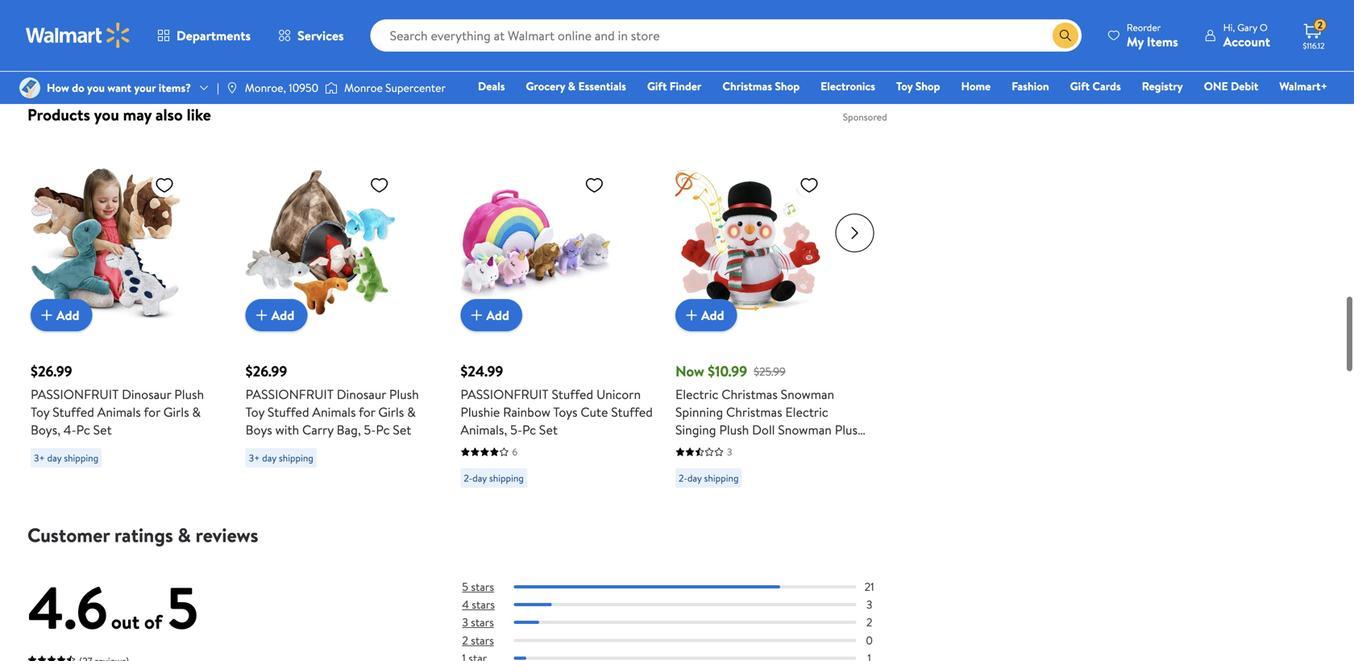 Task type: describe. For each thing, give the bounding box(es) containing it.
3+ for $26.99 passionfruit dinosaur plush toy stuffed animals for girls & boys, 4-pc set
[[34, 451, 45, 465]]

1 vertical spatial 2
[[867, 614, 873, 630]]

hi,
[[1224, 21, 1235, 34]]

with for $26.99
[[275, 421, 299, 439]]

3+ for $26.99 passionfruit dinosaur plush toy stuffed animals for girls & boys with carry bag, 5-pc set
[[249, 451, 260, 465]]

monroe, 10950
[[245, 80, 319, 95]]

0 horizontal spatial 3
[[462, 614, 468, 630]]

of
[[144, 608, 162, 635]]

gift cards
[[1070, 78, 1121, 94]]

toy shop
[[896, 78, 940, 94]]

products
[[27, 103, 90, 126]]

add for passionfruit dinosaur plush toy stuffed animals for girls & boys, 4-pc set
[[56, 306, 79, 324]]

grocery & essentials
[[526, 78, 626, 94]]

0
[[866, 632, 873, 648]]

4
[[462, 597, 469, 612]]

add button for passionfruit dinosaur plush toy stuffed animals for girls & boys, 4-pc set
[[31, 299, 92, 331]]

0 vertical spatial you
[[87, 80, 105, 95]]

christmas up the novelty
[[726, 403, 782, 421]]

account
[[1224, 33, 1270, 50]]

now
[[676, 361, 704, 381]]

for for $26.99 passionfruit dinosaur plush toy stuffed animals for girls & boys, 4-pc set
[[144, 403, 160, 421]]

$24.99
[[461, 361, 503, 381]]

1 vertical spatial decoration
[[778, 474, 841, 492]]

0 vertical spatial decoration
[[775, 439, 838, 456]]

items
[[1147, 33, 1178, 50]]

debit
[[1231, 78, 1259, 94]]

add for passionfruit stuffed unicorn plushie rainbow toys cute stuffed animals, 5-pc set
[[486, 306, 509, 324]]

5- inside $24.99 passionfruit stuffed unicorn plushie rainbow toys cute stuffed animals, 5-pc set
[[510, 421, 522, 439]]

toy for $26.99 passionfruit dinosaur plush toy stuffed animals for girls & boys with carry bag, 5-pc set
[[246, 403, 264, 421]]

tabletop
[[695, 474, 743, 492]]

progress bar for 2
[[514, 621, 857, 624]]

1 vertical spatial snowman
[[778, 421, 832, 439]]

4-
[[63, 421, 76, 439]]

4.6 out of 5
[[27, 567, 198, 648]]

grocery & essentials link
[[519, 77, 634, 95]]

animals,
[[461, 421, 507, 439]]

5 progress bar from the top
[[514, 657, 857, 660]]

electronics link
[[814, 77, 883, 95]]

out
[[111, 608, 140, 635]]

learn
[[703, 46, 730, 62]]

walmart+ link
[[1272, 77, 1335, 95]]

2 horizontal spatial toys
[[781, 456, 805, 474]]

Walmart Site-Wide search field
[[371, 19, 1082, 52]]

stars for 4 stars
[[472, 597, 495, 612]]

ratings
[[114, 522, 173, 549]]

one debit link
[[1197, 77, 1266, 95]]

with for earn
[[588, 44, 612, 62]]

novelty
[[729, 439, 772, 456]]

2-day shipping for passionfruit
[[464, 471, 524, 485]]

now $10.99 $25.99 electric christmas snowman spinning christmas electric singing plush doll snowman plush doll toys novelty decoration dancing snowman toys funny gift for tabletop party decoration
[[676, 361, 867, 492]]

add to cart image for $26.99 passionfruit dinosaur plush toy stuffed animals for girls & boys with carry bag, 5-pc set
[[252, 306, 271, 325]]

no
[[615, 44, 629, 62]]

pc inside $26.99 passionfruit dinosaur plush toy stuffed animals for girls & boys, 4-pc set
[[76, 421, 90, 439]]

$116.12
[[1303, 40, 1325, 51]]

6
[[512, 445, 518, 459]]

customer ratings & reviews
[[27, 522, 258, 549]]

pc inside $24.99 passionfruit stuffed unicorn plushie rainbow toys cute stuffed animals, 5-pc set
[[522, 421, 536, 439]]

gift for gift cards
[[1070, 78, 1090, 94]]

passionfruit for $26.99 passionfruit dinosaur plush toy stuffed animals for girls & boys with carry bag, 5-pc set
[[246, 385, 334, 403]]

back
[[310, 44, 336, 62]]

christmas shop link
[[715, 77, 807, 95]]

departments button
[[143, 16, 264, 55]]

dinosaur for $26.99 passionfruit dinosaur plush toy stuffed animals for girls & boys, 4-pc set
[[122, 385, 171, 403]]

1 horizontal spatial 5
[[462, 579, 468, 595]]

progress bar for 3
[[514, 603, 857, 606]]

supercenter
[[385, 80, 446, 95]]

if
[[461, 44, 469, 62]]

stuffed inside $26.99 passionfruit dinosaur plush toy stuffed animals for girls & boys, 4-pc set
[[53, 403, 94, 421]]

5 stars
[[462, 579, 494, 595]]

2 product group from the left
[[246, 136, 438, 494]]

on
[[339, 44, 354, 62]]

2 stars
[[462, 632, 494, 648]]

add to favorites list, electric christmas snowman spinning christmas electric singing plush doll snowman plush doll toys novelty decoration dancing snowman toys funny gift for tabletop party decoration image
[[800, 175, 819, 195]]

departments
[[177, 27, 251, 44]]

$24.99 passionfruit stuffed unicorn plushie rainbow toys cute stuffed animals, 5-pc set
[[461, 361, 653, 439]]

credit
[[632, 44, 665, 62]]

passionfruit for $24.99 passionfruit stuffed unicorn plushie rainbow toys cute stuffed animals, 5-pc set
[[461, 385, 549, 403]]

girls for $26.99 passionfruit dinosaur plush toy stuffed animals for girls & boys, 4-pc set
[[163, 403, 189, 421]]

monroe supercenter
[[344, 80, 446, 95]]

gift inside now $10.99 $25.99 electric christmas snowman spinning christmas electric singing plush doll snowman plush doll toys novelty decoration dancing snowman toys funny gift for tabletop party decoration
[[845, 456, 867, 474]]

gift cards link
[[1063, 77, 1128, 95]]

search icon image
[[1059, 29, 1072, 42]]

deals
[[478, 78, 505, 94]]

animals for $26.99 passionfruit dinosaur plush toy stuffed animals for girls & boys, 4-pc set
[[97, 403, 141, 421]]

set inside $24.99 passionfruit stuffed unicorn plushie rainbow toys cute stuffed animals, 5-pc set
[[539, 421, 558, 439]]

passionfruit for $26.99 passionfruit dinosaur plush toy stuffed animals for girls & boys, 4-pc set
[[31, 385, 119, 403]]

2 horizontal spatial 2
[[1318, 18, 1323, 32]]

10950
[[289, 80, 319, 95]]

day down singing
[[688, 471, 702, 485]]

animals for $26.99 passionfruit dinosaur plush toy stuffed animals for girls & boys with carry bag, 5-pc set
[[312, 403, 356, 421]]

& right "ratings"
[[178, 522, 191, 549]]

products you may also like
[[27, 103, 211, 126]]

customer
[[27, 522, 110, 549]]

funny
[[808, 456, 842, 474]]

1 vertical spatial you
[[94, 103, 119, 126]]

1 horizontal spatial doll
[[752, 421, 775, 439]]

$26.99 for $26.99 passionfruit dinosaur plush toy stuffed animals for girls & boys with carry bag, 5-pc set
[[246, 361, 287, 381]]

capital one  earn 5% cash back on walmart.com. see if you're pre-approved with no credit risk. learn more element
[[703, 46, 759, 62]]

services button
[[264, 16, 358, 55]]

& right 'grocery'
[[568, 78, 576, 94]]

walmart.com.
[[357, 44, 434, 62]]

girls for $26.99 passionfruit dinosaur plush toy stuffed animals for girls & boys with carry bag, 5-pc set
[[378, 403, 404, 421]]

add to favorites list, passionfruit stuffed unicorn plushie rainbow toys cute stuffed animals, 5-pc set image
[[585, 175, 604, 195]]

your
[[134, 80, 156, 95]]

stars for 5 stars
[[471, 579, 494, 595]]

& inside $26.99 passionfruit dinosaur plush toy stuffed animals for girls & boys, 4-pc set
[[192, 403, 201, 421]]

how
[[47, 80, 69, 95]]

electric christmas snowman spinning christmas electric singing plush doll snowman plush doll toys novelty decoration dancing snowman toys funny gift for tabletop party decoration image
[[676, 168, 826, 318]]

hi, gary o account
[[1224, 21, 1270, 50]]

shipping left party
[[704, 471, 739, 485]]

like
[[187, 103, 211, 126]]

|
[[217, 80, 219, 95]]

see
[[437, 44, 458, 62]]

progress bar for 0
[[514, 639, 857, 642]]

bag,
[[337, 421, 361, 439]]

o
[[1260, 21, 1268, 34]]

gary
[[1238, 21, 1258, 34]]

reorder
[[1127, 21, 1161, 34]]

4 stars
[[462, 597, 495, 612]]

2- for $10.99
[[679, 471, 688, 485]]

4.6
[[27, 567, 108, 648]]

passionfruit dinosaur plush toy stuffed animals for girls & boys, 4-pc set image
[[31, 168, 181, 318]]

0 horizontal spatial 5
[[167, 567, 198, 648]]

add to cart image for $26.99 passionfruit dinosaur plush toy stuffed animals for girls & boys, 4-pc set
[[37, 306, 56, 325]]

2 vertical spatial snowman
[[725, 456, 778, 474]]

shipping down carry
[[279, 451, 313, 465]]

3+ day shipping for $26.99 passionfruit dinosaur plush toy stuffed animals for girls & boys with carry bag, 5-pc set
[[249, 451, 313, 465]]

party
[[746, 474, 775, 492]]



Task type: locate. For each thing, give the bounding box(es) containing it.
3+ day shipping
[[34, 451, 99, 465], [249, 451, 313, 465]]

learn more
[[703, 46, 759, 62]]

1 horizontal spatial girls
[[378, 403, 404, 421]]

0 horizontal spatial 3+ day shipping
[[34, 451, 99, 465]]

4 progress bar from the top
[[514, 639, 857, 642]]

$10.99
[[708, 361, 747, 381]]

grocery
[[526, 78, 565, 94]]

toy shop link
[[889, 77, 948, 95]]

do
[[72, 80, 84, 95]]

add
[[56, 306, 79, 324], [271, 306, 294, 324], [486, 306, 509, 324], [701, 306, 724, 324]]

0 vertical spatial with
[[588, 44, 612, 62]]

2-day shipping down singing
[[679, 471, 739, 485]]

decoration right party
[[778, 474, 841, 492]]

2 horizontal spatial for
[[676, 474, 692, 492]]

3 stars
[[462, 614, 494, 630]]

3+ down boys,
[[34, 451, 45, 465]]

2 horizontal spatial 3
[[867, 597, 873, 612]]

gift right "funny"
[[845, 456, 867, 474]]

gift finder
[[647, 78, 702, 94]]

shop
[[775, 78, 800, 94], [916, 78, 940, 94]]

1 animals from the left
[[97, 403, 141, 421]]

pc right boys,
[[76, 421, 90, 439]]

toy right electronics 'link'
[[896, 78, 913, 94]]

3+ down boys
[[249, 451, 260, 465]]

passionfruit down $24.99
[[461, 385, 549, 403]]

2 vertical spatial 3
[[462, 614, 468, 630]]

2 2-day shipping from the left
[[679, 471, 739, 485]]

dinosaur inside $26.99 passionfruit dinosaur plush toy stuffed animals for girls & boys with carry bag, 5-pc set
[[337, 385, 386, 403]]

 image
[[19, 77, 40, 98], [226, 81, 238, 94]]

toys inside $24.99 passionfruit stuffed unicorn plushie rainbow toys cute stuffed animals, 5-pc set
[[553, 403, 578, 421]]

more
[[733, 46, 759, 62]]

0 horizontal spatial shop
[[775, 78, 800, 94]]

toys up tabletop
[[701, 439, 726, 456]]

sponsored
[[843, 110, 887, 124]]

registry
[[1142, 78, 1183, 94]]

2 up 0
[[867, 614, 873, 630]]

1 add button from the left
[[31, 299, 92, 331]]

2 horizontal spatial gift
[[1070, 78, 1090, 94]]

stuffed inside $26.99 passionfruit dinosaur plush toy stuffed animals for girls & boys with carry bag, 5-pc set
[[268, 403, 309, 421]]

passionfruit inside $26.99 passionfruit dinosaur plush toy stuffed animals for girls & boys, 4-pc set
[[31, 385, 119, 403]]

2 add button from the left
[[246, 299, 307, 331]]

2 vertical spatial 2
[[462, 632, 468, 648]]

plush inside $26.99 passionfruit dinosaur plush toy stuffed animals for girls & boys with carry bag, 5-pc set
[[389, 385, 419, 403]]

1 horizontal spatial animals
[[312, 403, 356, 421]]

cute
[[581, 403, 608, 421]]

1 horizontal spatial 3
[[727, 445, 732, 459]]

1 horizontal spatial $26.99
[[246, 361, 287, 381]]

add to favorites list, passionfruit dinosaur plush toy stuffed animals for girls & boys, 4-pc set image
[[155, 175, 174, 195]]

3 down 4
[[462, 614, 468, 630]]

toys left 'cute' at the bottom of the page
[[553, 403, 578, 421]]

animals right boys
[[312, 403, 356, 421]]

1 horizontal spatial toys
[[701, 439, 726, 456]]

0 horizontal spatial girls
[[163, 403, 189, 421]]

day
[[47, 451, 62, 465], [262, 451, 277, 465], [473, 471, 487, 485], [688, 471, 702, 485]]

girls
[[163, 403, 189, 421], [378, 403, 404, 421]]

1 horizontal spatial dinosaur
[[337, 385, 386, 403]]

1 horizontal spatial for
[[359, 403, 375, 421]]

5- up 6
[[510, 421, 522, 439]]

1 vertical spatial 3
[[867, 597, 873, 612]]

unicorn
[[597, 385, 641, 403]]

set left 'cute' at the bottom of the page
[[539, 421, 558, 439]]

passionfruit
[[31, 385, 119, 403], [246, 385, 334, 403], [461, 385, 549, 403]]

snowman up "funny"
[[778, 421, 832, 439]]

monroe,
[[245, 80, 286, 95]]

progress bar for 21
[[514, 585, 857, 589]]

0 horizontal spatial animals
[[97, 403, 141, 421]]

shipping
[[64, 451, 99, 465], [279, 451, 313, 465], [489, 471, 524, 485], [704, 471, 739, 485]]

set right 4-
[[93, 421, 112, 439]]

capitalone image
[[156, 34, 221, 75]]

set inside $26.99 passionfruit dinosaur plush toy stuffed animals for girls & boys, 4-pc set
[[93, 421, 112, 439]]

$26.99 inside $26.99 passionfruit dinosaur plush toy stuffed animals for girls & boys with carry bag, 5-pc set
[[246, 361, 287, 381]]

2 pc from the left
[[376, 421, 390, 439]]

5%
[[263, 44, 279, 62]]

1 horizontal spatial 3+ day shipping
[[249, 451, 313, 465]]

add for electric christmas snowman spinning christmas electric singing plush doll snowman plush doll toys novelty decoration dancing snowman toys funny gift for tabletop party decoration
[[701, 306, 724, 324]]

for inside $26.99 passionfruit dinosaur plush toy stuffed animals for girls & boys, 4-pc set
[[144, 403, 160, 421]]

deals link
[[471, 77, 512, 95]]

0 horizontal spatial toys
[[553, 403, 578, 421]]

add button
[[31, 299, 92, 331], [246, 299, 307, 331], [461, 299, 522, 331], [676, 299, 737, 331]]

$26.99 up boys,
[[31, 361, 72, 381]]

you
[[87, 80, 105, 95], [94, 103, 119, 126]]

passionfruit dinosaur plush toy stuffed animals for girls & boys with carry bag, 5-pc set image
[[246, 168, 396, 318]]

you down how do you want your items?
[[94, 103, 119, 126]]

girls inside $26.99 passionfruit dinosaur plush toy stuffed animals for girls & boys with carry bag, 5-pc set
[[378, 403, 404, 421]]

3 add to cart image from the left
[[682, 306, 701, 325]]

1 vertical spatial with
[[275, 421, 299, 439]]

1 horizontal spatial with
[[588, 44, 612, 62]]

2 animals from the left
[[312, 403, 356, 421]]

toy left 4-
[[31, 403, 50, 421]]

gift left cards
[[1070, 78, 1090, 94]]

add to favorites list, passionfruit dinosaur plush toy stuffed animals for girls & boys with carry bag, 5-pc set image
[[370, 175, 389, 195]]

0 horizontal spatial electric
[[676, 385, 719, 403]]

2-day shipping for $10.99
[[679, 471, 739, 485]]

0 horizontal spatial add to cart image
[[37, 306, 56, 325]]

gift for gift finder
[[647, 78, 667, 94]]

1 horizontal spatial 3+
[[249, 451, 260, 465]]

0 horizontal spatial gift
[[647, 78, 667, 94]]

rainbow
[[503, 403, 551, 421]]

christmas down more
[[723, 78, 772, 94]]

1 shop from the left
[[775, 78, 800, 94]]

1 horizontal spatial gift
[[845, 456, 867, 474]]

2- down "animals," at the bottom of page
[[464, 471, 473, 485]]

3 set from the left
[[539, 421, 558, 439]]

&
[[568, 78, 576, 94], [192, 403, 201, 421], [407, 403, 416, 421], [178, 522, 191, 549]]

1 horizontal spatial toy
[[246, 403, 264, 421]]

toy left carry
[[246, 403, 264, 421]]

2 horizontal spatial toy
[[896, 78, 913, 94]]

 image
[[325, 80, 338, 96]]

1 2-day shipping from the left
[[464, 471, 524, 485]]

0 horizontal spatial pc
[[76, 421, 90, 439]]

2-day shipping
[[464, 471, 524, 485], [679, 471, 739, 485]]

home
[[961, 78, 991, 94]]

next slide for products you may also like list image
[[836, 214, 874, 252]]

risk.
[[668, 44, 690, 62]]

toy inside $26.99 passionfruit dinosaur plush toy stuffed animals for girls & boys, 4-pc set
[[31, 403, 50, 421]]

0 vertical spatial 3
[[727, 445, 732, 459]]

for for $26.99 passionfruit dinosaur plush toy stuffed animals for girls & boys with carry bag, 5-pc set
[[359, 403, 375, 421]]

2 $26.99 from the left
[[246, 361, 287, 381]]

shop left electronics 'link'
[[775, 78, 800, 94]]

singing
[[676, 421, 716, 439]]

2 5- from the left
[[510, 421, 522, 439]]

2 shop from the left
[[916, 78, 940, 94]]

3
[[727, 445, 732, 459], [867, 597, 873, 612], [462, 614, 468, 630]]

toy inside $26.99 passionfruit dinosaur plush toy stuffed animals for girls & boys with carry bag, 5-pc set
[[246, 403, 264, 421]]

3 up tabletop
[[727, 445, 732, 459]]

plush inside $26.99 passionfruit dinosaur plush toy stuffed animals for girls & boys, 4-pc set
[[174, 385, 204, 403]]

1 horizontal spatial set
[[393, 421, 411, 439]]

$26.99 passionfruit dinosaur plush toy stuffed animals for girls & boys with carry bag, 5-pc set
[[246, 361, 419, 439]]

electric down $25.99 in the right bottom of the page
[[786, 403, 829, 421]]

1 add to cart image from the left
[[37, 306, 56, 325]]

0 horizontal spatial toy
[[31, 403, 50, 421]]

3 pc from the left
[[522, 421, 536, 439]]

you're
[[472, 44, 506, 62]]

1 passionfruit from the left
[[31, 385, 119, 403]]

add button for passionfruit stuffed unicorn plushie rainbow toys cute stuffed animals, 5-pc set
[[461, 299, 522, 331]]

earn 5% cash back on walmart.com. see if you're pre-approved with no credit risk.
[[234, 44, 690, 62]]

 image left how at the left of the page
[[19, 77, 40, 98]]

1 3+ day shipping from the left
[[34, 451, 99, 465]]

3+
[[34, 451, 45, 465], [249, 451, 260, 465]]

$25.99
[[754, 363, 786, 379]]

3 add from the left
[[486, 306, 509, 324]]

1 5- from the left
[[364, 421, 376, 439]]

4 product group from the left
[[676, 136, 868, 494]]

1 horizontal spatial 5-
[[510, 421, 522, 439]]

2 horizontal spatial add to cart image
[[682, 306, 701, 325]]

$26.99 up boys
[[246, 361, 287, 381]]

set
[[93, 421, 112, 439], [393, 421, 411, 439], [539, 421, 558, 439]]

3+ day shipping for $26.99 passionfruit dinosaur plush toy stuffed animals for girls & boys, 4-pc set
[[34, 451, 99, 465]]

& right bag,
[[407, 403, 416, 421]]

passionfruit inside $26.99 passionfruit dinosaur plush toy stuffed animals for girls & boys with carry bag, 5-pc set
[[246, 385, 334, 403]]

2 horizontal spatial set
[[539, 421, 558, 439]]

passionfruit stuffed unicorn plushie rainbow toys cute stuffed animals, 5-pc set image
[[461, 168, 611, 318]]

1 horizontal spatial 2-
[[679, 471, 688, 485]]

with right boys
[[275, 421, 299, 439]]

stars
[[471, 579, 494, 595], [472, 597, 495, 612], [471, 614, 494, 630], [471, 632, 494, 648]]

1 horizontal spatial  image
[[226, 81, 238, 94]]

0 horizontal spatial 5-
[[364, 421, 376, 439]]

gift inside "gift cards" link
[[1070, 78, 1090, 94]]

reviews
[[196, 522, 258, 549]]

2 2- from the left
[[679, 471, 688, 485]]

1 horizontal spatial 2-day shipping
[[679, 471, 739, 485]]

earn
[[234, 44, 260, 62]]

spinning
[[676, 403, 723, 421]]

2 down 3 stars
[[462, 632, 468, 648]]

0 horizontal spatial doll
[[676, 439, 698, 456]]

also
[[156, 103, 183, 126]]

shop for toy shop
[[916, 78, 940, 94]]

product group containing $24.99
[[461, 136, 653, 494]]

0 horizontal spatial 2-
[[464, 471, 473, 485]]

decoration
[[775, 439, 838, 456], [778, 474, 841, 492]]

0 horizontal spatial 2-day shipping
[[464, 471, 524, 485]]

1 add from the left
[[56, 306, 79, 324]]

1 horizontal spatial shop
[[916, 78, 940, 94]]

2 3+ from the left
[[249, 451, 260, 465]]

0 horizontal spatial dinosaur
[[122, 385, 171, 403]]

fashion
[[1012, 78, 1049, 94]]

snowman right dancing on the bottom of the page
[[725, 456, 778, 474]]

$26.99 for $26.99 passionfruit dinosaur plush toy stuffed animals for girls & boys, 4-pc set
[[31, 361, 72, 381]]

shop left home link
[[916, 78, 940, 94]]

0 horizontal spatial  image
[[19, 77, 40, 98]]

doll down the spinning
[[676, 439, 698, 456]]

3 progress bar from the top
[[514, 621, 857, 624]]

2 add from the left
[[271, 306, 294, 324]]

1 girls from the left
[[163, 403, 189, 421]]

you right the do
[[87, 80, 105, 95]]

1 horizontal spatial pc
[[376, 421, 390, 439]]

 image for monroe, 10950
[[226, 81, 238, 94]]

0 horizontal spatial 3+
[[34, 451, 45, 465]]

pc right bag,
[[376, 421, 390, 439]]

2 set from the left
[[393, 421, 411, 439]]

add for passionfruit dinosaur plush toy stuffed animals for girls & boys with carry bag, 5-pc set
[[271, 306, 294, 324]]

add button for electric christmas snowman spinning christmas electric singing plush doll snowman plush doll toys novelty decoration dancing snowman toys funny gift for tabletop party decoration
[[676, 299, 737, 331]]

gift inside gift finder link
[[647, 78, 667, 94]]

animals inside $26.99 passionfruit dinosaur plush toy stuffed animals for girls & boys with carry bag, 5-pc set
[[312, 403, 356, 421]]

product group containing now $10.99
[[676, 136, 868, 494]]

stars right 4
[[472, 597, 495, 612]]

3+ day shipping down 4-
[[34, 451, 99, 465]]

shop for christmas shop
[[775, 78, 800, 94]]

want
[[107, 80, 131, 95]]

boys
[[246, 421, 272, 439]]

shipping down 4-
[[64, 451, 99, 465]]

day down "animals," at the bottom of page
[[473, 471, 487, 485]]

1 product group from the left
[[31, 136, 223, 494]]

 image right |
[[226, 81, 238, 94]]

2 horizontal spatial pc
[[522, 421, 536, 439]]

fashion link
[[1005, 77, 1057, 95]]

product group
[[31, 136, 223, 494], [246, 136, 438, 494], [461, 136, 653, 494], [676, 136, 868, 494]]

snowman down $25.99 in the right bottom of the page
[[781, 385, 835, 403]]

3 passionfruit from the left
[[461, 385, 549, 403]]

cash
[[282, 44, 307, 62]]

stars up 4 stars at the left bottom of the page
[[471, 579, 494, 595]]

how do you want your items?
[[47, 80, 191, 95]]

0 horizontal spatial with
[[275, 421, 299, 439]]

stars for 3 stars
[[471, 614, 494, 630]]

animals inside $26.99 passionfruit dinosaur plush toy stuffed animals for girls & boys, 4-pc set
[[97, 403, 141, 421]]

girls inside $26.99 passionfruit dinosaur plush toy stuffed animals for girls & boys, 4-pc set
[[163, 403, 189, 421]]

electric
[[676, 385, 719, 403], [786, 403, 829, 421]]

0 horizontal spatial 2
[[462, 632, 468, 648]]

animals
[[97, 403, 141, 421], [312, 403, 356, 421]]

gift left finder
[[647, 78, 667, 94]]

for inside now $10.99 $25.99 electric christmas snowman spinning christmas electric singing plush doll snowman plush doll toys novelty decoration dancing snowman toys funny gift for tabletop party decoration
[[676, 474, 692, 492]]

passionfruit inside $24.99 passionfruit stuffed unicorn plushie rainbow toys cute stuffed animals, 5-pc set
[[461, 385, 549, 403]]

add button for passionfruit dinosaur plush toy stuffed animals for girls & boys with carry bag, 5-pc set
[[246, 299, 307, 331]]

registry link
[[1135, 77, 1190, 95]]

progress bar
[[514, 585, 857, 589], [514, 603, 857, 606], [514, 621, 857, 624], [514, 639, 857, 642], [514, 657, 857, 660]]

& left boys
[[192, 403, 201, 421]]

with
[[588, 44, 612, 62], [275, 421, 299, 439]]

with left the no
[[588, 44, 612, 62]]

0 horizontal spatial passionfruit
[[31, 385, 119, 403]]

shipping down 6
[[489, 471, 524, 485]]

passionfruit up carry
[[246, 385, 334, 403]]

3 product group from the left
[[461, 136, 653, 494]]

gift finder link
[[640, 77, 709, 95]]

pc right "animals," at the bottom of page
[[522, 421, 536, 439]]

2 dinosaur from the left
[[337, 385, 386, 403]]

stars down 4 stars at the left bottom of the page
[[471, 614, 494, 630]]

pc inside $26.99 passionfruit dinosaur plush toy stuffed animals for girls & boys with carry bag, 5-pc set
[[376, 421, 390, 439]]

with inside $26.99 passionfruit dinosaur plush toy stuffed animals for girls & boys with carry bag, 5-pc set
[[275, 421, 299, 439]]

doll up party
[[752, 421, 775, 439]]

set right bag,
[[393, 421, 411, 439]]

2 progress bar from the top
[[514, 603, 857, 606]]

2- for passionfruit
[[464, 471, 473, 485]]

0 horizontal spatial $26.99
[[31, 361, 72, 381]]

0 vertical spatial snowman
[[781, 385, 835, 403]]

5 right the of
[[167, 567, 198, 648]]

christmas down $25.99 in the right bottom of the page
[[722, 385, 778, 403]]

2-day shipping down 6
[[464, 471, 524, 485]]

day down boys
[[262, 451, 277, 465]]

walmart image
[[26, 23, 131, 48]]

toys left "funny"
[[781, 456, 805, 474]]

stars down 3 stars
[[471, 632, 494, 648]]

1 2- from the left
[[464, 471, 473, 485]]

passionfruit up 4-
[[31, 385, 119, 403]]

reorder my items
[[1127, 21, 1178, 50]]

Search search field
[[371, 19, 1082, 52]]

1 horizontal spatial add to cart image
[[252, 306, 271, 325]]

0 vertical spatial 2
[[1318, 18, 1323, 32]]

$26.99
[[31, 361, 72, 381], [246, 361, 287, 381]]

 image for how do you want your items?
[[19, 77, 40, 98]]

1 set from the left
[[93, 421, 112, 439]]

dancing
[[676, 456, 721, 474]]

day down boys,
[[47, 451, 62, 465]]

2 passionfruit from the left
[[246, 385, 334, 403]]

1 $26.99 from the left
[[31, 361, 72, 381]]

& inside $26.99 passionfruit dinosaur plush toy stuffed animals for girls & boys with carry bag, 5-pc set
[[407, 403, 416, 421]]

services
[[298, 27, 344, 44]]

2 horizontal spatial passionfruit
[[461, 385, 549, 403]]

electric down now
[[676, 385, 719, 403]]

1 3+ from the left
[[34, 451, 45, 465]]

my
[[1127, 33, 1144, 50]]

2 up "$116.12"
[[1318, 18, 1323, 32]]

may
[[123, 103, 152, 126]]

2-
[[464, 471, 473, 485], [679, 471, 688, 485]]

pre-
[[510, 44, 533, 62]]

2- left tabletop
[[679, 471, 688, 485]]

3 down 21
[[867, 597, 873, 612]]

4 add from the left
[[701, 306, 724, 324]]

1 dinosaur from the left
[[122, 385, 171, 403]]

5- right bag,
[[364, 421, 376, 439]]

items?
[[159, 80, 191, 95]]

1 pc from the left
[[76, 421, 90, 439]]

1 horizontal spatial passionfruit
[[246, 385, 334, 403]]

plushie
[[461, 403, 500, 421]]

1 horizontal spatial electric
[[786, 403, 829, 421]]

set inside $26.99 passionfruit dinosaur plush toy stuffed animals for girls & boys with carry bag, 5-pc set
[[393, 421, 411, 439]]

dinosaur inside $26.99 passionfruit dinosaur plush toy stuffed animals for girls & boys, 4-pc set
[[122, 385, 171, 403]]

2 add to cart image from the left
[[252, 306, 271, 325]]

add to cart image
[[37, 306, 56, 325], [252, 306, 271, 325], [682, 306, 701, 325]]

electronics
[[821, 78, 876, 94]]

3+ day shipping down boys
[[249, 451, 313, 465]]

0 horizontal spatial for
[[144, 403, 160, 421]]

5 up 4
[[462, 579, 468, 595]]

5- inside $26.99 passionfruit dinosaur plush toy stuffed animals for girls & boys with carry bag, 5-pc set
[[364, 421, 376, 439]]

$26.99 inside $26.99 passionfruit dinosaur plush toy stuffed animals for girls & boys, 4-pc set
[[31, 361, 72, 381]]

1 horizontal spatial 2
[[867, 614, 873, 630]]

carry
[[302, 421, 334, 439]]

4 add button from the left
[[676, 299, 737, 331]]

dinosaur for $26.99 passionfruit dinosaur plush toy stuffed animals for girls & boys with carry bag, 5-pc set
[[337, 385, 386, 403]]

5-
[[364, 421, 376, 439], [510, 421, 522, 439]]

decoration right the novelty
[[775, 439, 838, 456]]

2 3+ day shipping from the left
[[249, 451, 313, 465]]

1 progress bar from the top
[[514, 585, 857, 589]]

cards
[[1093, 78, 1121, 94]]

animals right 4-
[[97, 403, 141, 421]]

stars for 2 stars
[[471, 632, 494, 648]]

essentials
[[578, 78, 626, 94]]

for inside $26.99 passionfruit dinosaur plush toy stuffed animals for girls & boys with carry bag, 5-pc set
[[359, 403, 375, 421]]

2 girls from the left
[[378, 403, 404, 421]]

toy for $26.99 passionfruit dinosaur plush toy stuffed animals for girls & boys, 4-pc set
[[31, 403, 50, 421]]

add to cart image
[[467, 306, 486, 325]]

0 horizontal spatial set
[[93, 421, 112, 439]]

3 add button from the left
[[461, 299, 522, 331]]



Task type: vqa. For each thing, say whether or not it's contained in the screenshot.
BUILDING in Sponsored $36.99 Dinosaurs Building Blocks, 876 Pcs 8 in 1, Exercise N Play STEM Creative DIY Construction Toy for Boys Girls with Storage Bucket
no



